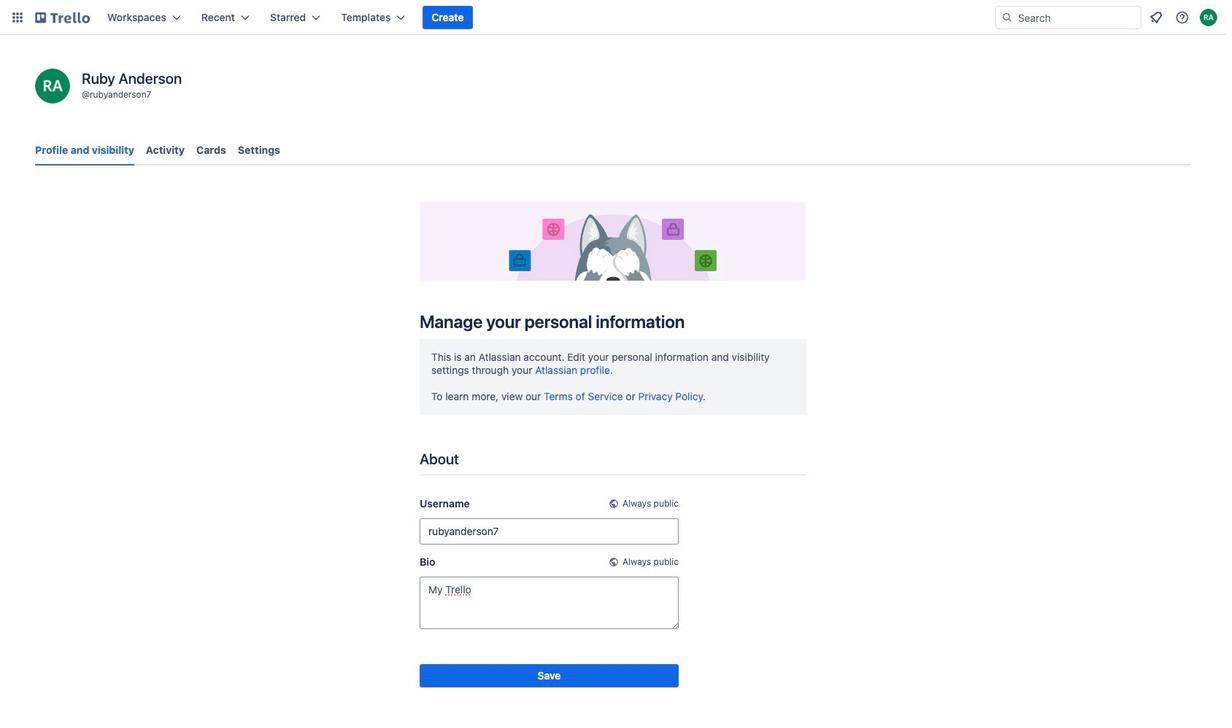 Task type: locate. For each thing, give the bounding box(es) containing it.
ruby anderson (rubyanderson7) image
[[35, 69, 70, 104]]

back to home image
[[35, 6, 90, 29]]

None text field
[[420, 519, 679, 545], [420, 577, 679, 630], [420, 519, 679, 545], [420, 577, 679, 630]]

search image
[[1001, 12, 1013, 23]]

primary element
[[0, 0, 1226, 35]]

open information menu image
[[1175, 10, 1190, 25]]

0 notifications image
[[1147, 9, 1165, 26]]



Task type: describe. For each thing, give the bounding box(es) containing it.
Search field
[[1013, 7, 1141, 28]]

ruby anderson (rubyanderson7) image
[[1200, 9, 1217, 26]]



Task type: vqa. For each thing, say whether or not it's contained in the screenshot.
Dec 31 at 11:51 AM
no



